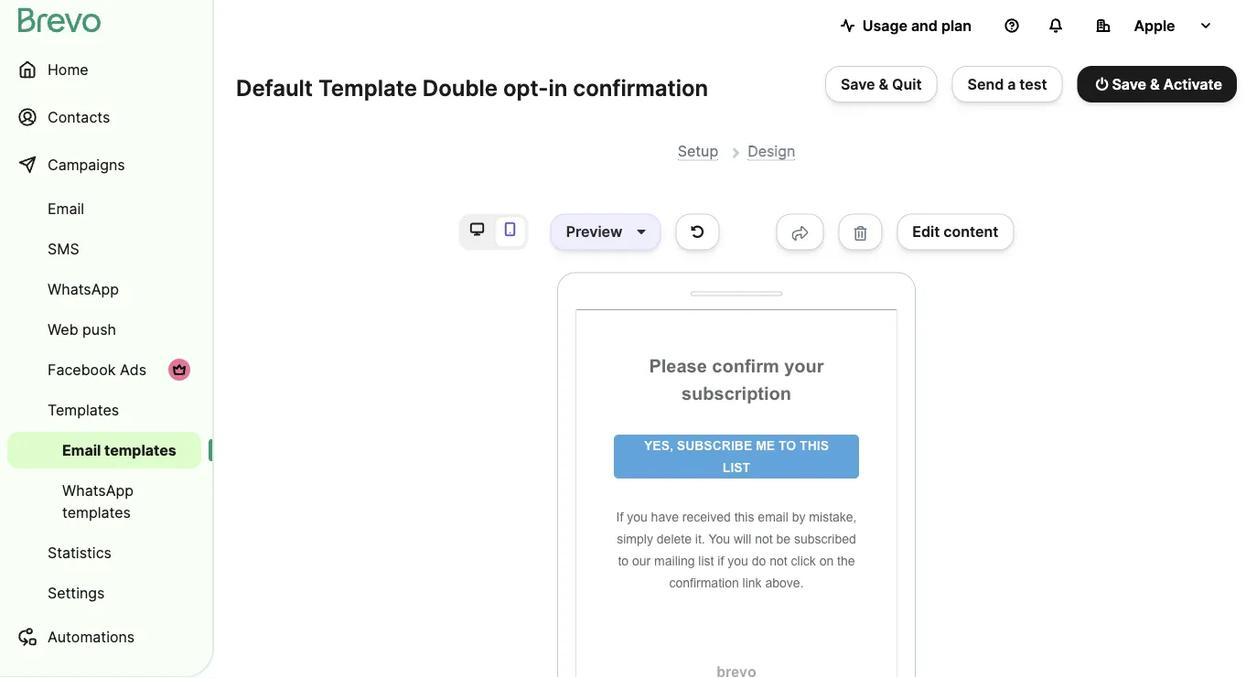 Task type: describe. For each thing, give the bounding box(es) containing it.
a
[[1008, 75, 1016, 93]]

edit content
[[913, 223, 999, 241]]

campaigns
[[48, 156, 125, 173]]

settings
[[48, 584, 105, 602]]

templates for whatsapp templates
[[62, 503, 131, 521]]

opt-
[[503, 74, 549, 101]]

templates link
[[7, 392, 201, 428]]

whatsapp for whatsapp templates
[[62, 481, 134, 499]]

left___rvooi image
[[172, 362, 187, 377]]

preview
[[566, 223, 623, 241]]

send a test
[[968, 75, 1048, 93]]

usage
[[863, 16, 908, 34]]

save & quit
[[841, 75, 922, 93]]

email for email
[[48, 199, 84, 217]]

in
[[549, 74, 568, 101]]

template
[[318, 74, 417, 101]]

whatsapp for whatsapp
[[48, 280, 119, 298]]

ads
[[120, 361, 146, 378]]

usage and plan button
[[826, 7, 986, 44]]

contacts link
[[7, 95, 201, 139]]

statistics
[[48, 544, 112, 561]]

setup link
[[678, 142, 718, 161]]

email templates
[[62, 441, 176, 459]]

web push link
[[7, 311, 201, 348]]

send
[[968, 75, 1004, 93]]

web push
[[48, 320, 116, 338]]

usage and plan
[[863, 16, 972, 34]]

design link
[[748, 142, 795, 161]]

preview button
[[551, 214, 661, 250]]

edit
[[913, 223, 940, 241]]

test
[[1020, 75, 1048, 93]]



Task type: locate. For each thing, give the bounding box(es) containing it.
save inside "button"
[[841, 75, 875, 93]]

save for save & quit
[[841, 75, 875, 93]]

whatsapp templates
[[62, 481, 134, 521]]

statistics link
[[7, 534, 201, 571]]

2 & from the left
[[1150, 75, 1160, 93]]

whatsapp templates link
[[7, 472, 201, 531]]

& left quit
[[879, 75, 889, 93]]

whatsapp link
[[7, 271, 201, 307]]

email up sms on the left top of the page
[[48, 199, 84, 217]]

default template double opt-in confirmation
[[236, 74, 708, 101]]

& for quit
[[879, 75, 889, 93]]

save inside button
[[1112, 75, 1147, 93]]

setup
[[678, 142, 718, 160]]

apple
[[1134, 16, 1176, 34]]

home link
[[7, 48, 201, 92]]

facebook ads
[[48, 361, 146, 378]]

templates for email templates
[[104, 441, 176, 459]]

home
[[48, 60, 88, 78]]

1 vertical spatial whatsapp
[[62, 481, 134, 499]]

0 vertical spatial templates
[[104, 441, 176, 459]]

1 & from the left
[[879, 75, 889, 93]]

sms link
[[7, 231, 201, 267]]

content
[[944, 223, 999, 241]]

1 horizontal spatial &
[[1150, 75, 1160, 93]]

whatsapp up web push
[[48, 280, 119, 298]]

design
[[748, 142, 795, 160]]

save left quit
[[841, 75, 875, 93]]

& inside the save & activate button
[[1150, 75, 1160, 93]]

edit content button
[[897, 214, 1014, 250]]

settings link
[[7, 575, 201, 611]]

templates
[[104, 441, 176, 459], [62, 503, 131, 521]]

whatsapp
[[48, 280, 119, 298], [62, 481, 134, 499]]

email inside email templates link
[[62, 441, 101, 459]]

caret down image
[[637, 225, 646, 239]]

1 save from the left
[[841, 75, 875, 93]]

send a test button
[[952, 66, 1063, 102]]

0 vertical spatial email
[[48, 199, 84, 217]]

& for activate
[[1150, 75, 1160, 93]]

save & activate
[[1112, 75, 1223, 93]]

automations link
[[7, 615, 201, 659]]

email templates link
[[7, 432, 201, 469]]

save & quit button
[[825, 66, 938, 102]]

templates inside whatsapp templates
[[62, 503, 131, 521]]

0 horizontal spatial save
[[841, 75, 875, 93]]

save right power off image
[[1112, 75, 1147, 93]]

save for save & activate
[[1112, 75, 1147, 93]]

& left activate
[[1150, 75, 1160, 93]]

email for email templates
[[62, 441, 101, 459]]

templates
[[48, 401, 119, 419]]

templates up 'statistics' link
[[62, 503, 131, 521]]

0 horizontal spatial &
[[879, 75, 889, 93]]

and
[[911, 16, 938, 34]]

save & activate button
[[1078, 66, 1237, 102]]

2 save from the left
[[1112, 75, 1147, 93]]

email link
[[7, 190, 201, 227]]

1 vertical spatial email
[[62, 441, 101, 459]]

email
[[48, 199, 84, 217], [62, 441, 101, 459]]

sms
[[48, 240, 79, 258]]

&
[[879, 75, 889, 93], [1150, 75, 1160, 93]]

push
[[82, 320, 116, 338]]

campaigns link
[[7, 143, 201, 187]]

templates down templates link
[[104, 441, 176, 459]]

& inside save & quit "button"
[[879, 75, 889, 93]]

double
[[423, 74, 498, 101]]

web
[[48, 320, 78, 338]]

automations
[[48, 628, 135, 646]]

activate
[[1164, 75, 1223, 93]]

email inside email link
[[48, 199, 84, 217]]

contacts
[[48, 108, 110, 126]]

quit
[[892, 75, 922, 93]]

0 vertical spatial whatsapp
[[48, 280, 119, 298]]

1 horizontal spatial save
[[1112, 75, 1147, 93]]

rotate left image
[[691, 225, 704, 239]]

whatsapp down email templates link
[[62, 481, 134, 499]]

save
[[841, 75, 875, 93], [1112, 75, 1147, 93]]

facebook
[[48, 361, 116, 378]]

email down templates
[[62, 441, 101, 459]]

default
[[236, 74, 313, 101]]

power off image
[[1096, 77, 1109, 92]]

facebook ads link
[[7, 351, 201, 388]]

1 vertical spatial templates
[[62, 503, 131, 521]]

confirmation
[[573, 74, 708, 101]]

plan
[[942, 16, 972, 34]]

apple button
[[1082, 7, 1228, 44]]



Task type: vqa. For each thing, say whether or not it's contained in the screenshot.
successfully
no



